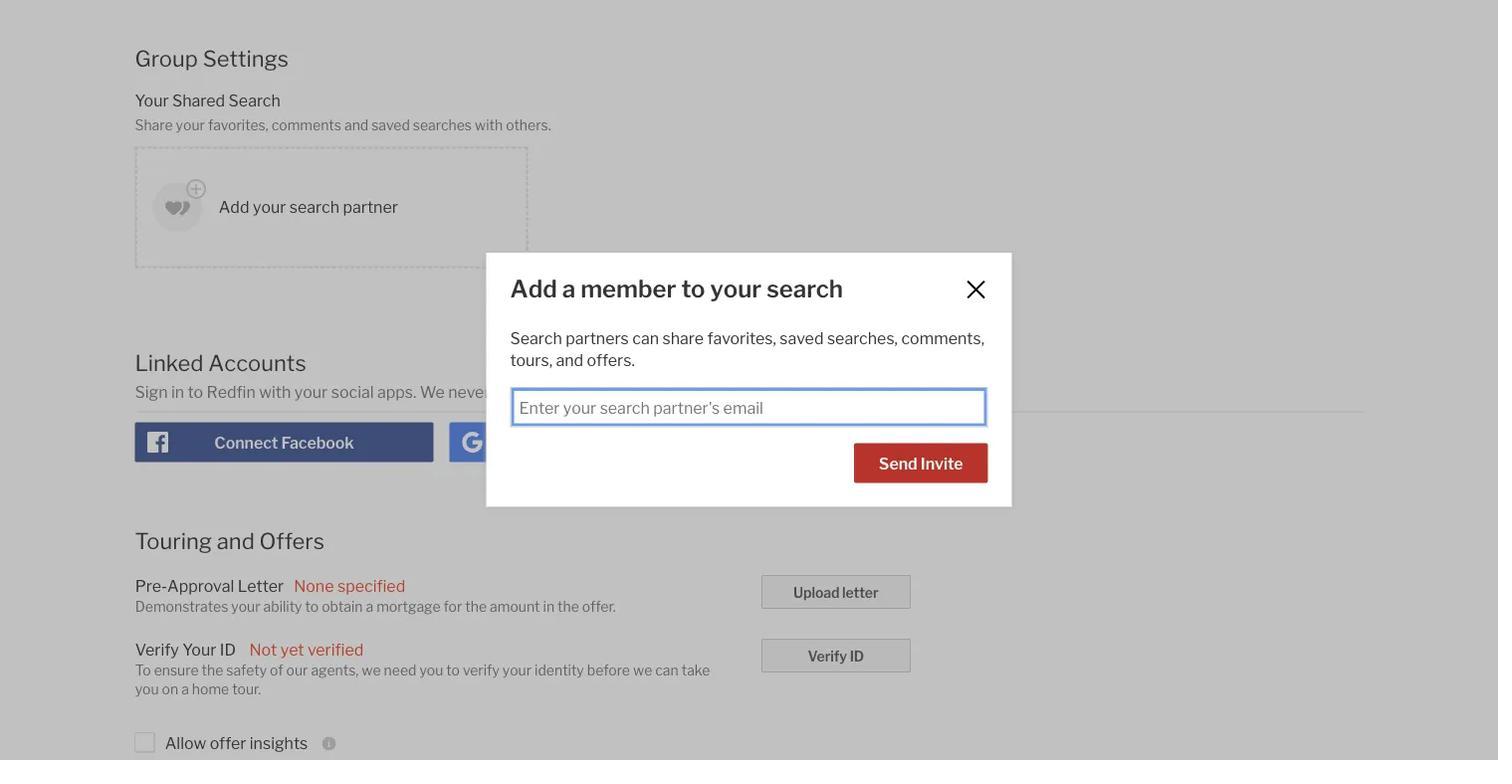 Task type: locate. For each thing, give the bounding box(es) containing it.
favorites, down the add a member to your search "element"
[[707, 329, 776, 348]]

your down shared
[[176, 117, 205, 134]]

your inside dialog
[[710, 275, 762, 303]]

shared
[[172, 91, 225, 111]]

demonstrates
[[135, 599, 228, 616]]

1 vertical spatial search
[[767, 275, 843, 303]]

0 horizontal spatial a
[[181, 682, 189, 699]]

0 horizontal spatial search
[[290, 198, 339, 218]]

1 vertical spatial on
[[162, 682, 178, 699]]

0 horizontal spatial your
[[135, 91, 169, 111]]

verify up to
[[135, 641, 179, 660]]

your inside your shared search share your favorites, comments and saved searches with others.
[[176, 117, 205, 134]]

linked
[[135, 350, 204, 377]]

to left 'redfin'
[[188, 383, 203, 403]]

partners
[[566, 329, 629, 348]]

facebook
[[281, 434, 354, 453]]

tours,
[[510, 351, 553, 370]]

can inside the to ensure the safety of our agents, we need you to verify your identity before we can take you on a home tour.
[[655, 663, 679, 679]]

we left need
[[362, 663, 381, 679]]

saved inside search partners can share favorites, saved searches, comments, tours, and offers.
[[780, 329, 824, 348]]

and
[[344, 117, 369, 134], [556, 351, 584, 370], [217, 528, 255, 555]]

can left take
[[655, 663, 679, 679]]

in inside linked accounts sign in to redfin with your social apps. we never post anything on your behalf.
[[171, 383, 184, 403]]

1 horizontal spatial we
[[633, 663, 652, 679]]

0 horizontal spatial add
[[219, 198, 249, 218]]

a up partners
[[562, 275, 576, 303]]

your
[[135, 91, 169, 111], [182, 641, 216, 660]]

take
[[682, 663, 710, 679]]

favorites, down shared
[[208, 117, 268, 134]]

0 vertical spatial add
[[219, 198, 249, 218]]

a down ensure
[[181, 682, 189, 699]]

0 vertical spatial and
[[344, 117, 369, 134]]

1 vertical spatial saved
[[780, 329, 824, 348]]

search down "settings"
[[229, 91, 281, 111]]

can left share
[[632, 329, 659, 348]]

add
[[219, 198, 249, 218], [510, 275, 557, 303]]

share
[[135, 117, 173, 134]]

0 horizontal spatial favorites,
[[208, 117, 268, 134]]

and inside your shared search share your favorites, comments and saved searches with others.
[[344, 117, 369, 134]]

with inside linked accounts sign in to redfin with your social apps. we never post anything on your behalf.
[[259, 383, 291, 403]]

search
[[229, 91, 281, 111], [510, 329, 562, 348]]

your
[[176, 117, 205, 134], [253, 198, 286, 218], [710, 275, 762, 303], [294, 383, 328, 403], [621, 383, 654, 403], [231, 599, 260, 616], [503, 663, 532, 679]]

verify inside "button"
[[808, 649, 847, 666]]

the right for
[[465, 599, 487, 616]]

1 horizontal spatial and
[[344, 117, 369, 134]]

yet
[[280, 641, 304, 660]]

your inside the to ensure the safety of our agents, we need you to verify your identity before we can take you on a home tour.
[[503, 663, 532, 679]]

0 horizontal spatial with
[[259, 383, 291, 403]]

behalf.
[[658, 383, 707, 403]]

verify for verify id
[[808, 649, 847, 666]]

0 vertical spatial you
[[420, 663, 443, 679]]

saved left searches
[[372, 117, 410, 134]]

0 horizontal spatial you
[[135, 682, 159, 699]]

for
[[444, 599, 462, 616]]

1 horizontal spatial search
[[767, 275, 843, 303]]

0 vertical spatial your
[[135, 91, 169, 111]]

to
[[135, 663, 151, 679]]

saved left searches,
[[780, 329, 824, 348]]

1 vertical spatial search
[[510, 329, 562, 348]]

a down specified
[[366, 599, 373, 616]]

can
[[632, 329, 659, 348], [655, 663, 679, 679]]

1 vertical spatial and
[[556, 351, 584, 370]]

add inside dialog
[[510, 275, 557, 303]]

search up "tours,"
[[510, 329, 562, 348]]

2 horizontal spatial a
[[562, 275, 576, 303]]

send invite
[[879, 455, 963, 474]]

0 horizontal spatial in
[[171, 383, 184, 403]]

to down none
[[305, 599, 319, 616]]

0 horizontal spatial verify
[[135, 641, 179, 660]]

search
[[290, 198, 339, 218], [767, 275, 843, 303]]

your right verify
[[503, 663, 532, 679]]

0 horizontal spatial saved
[[372, 117, 410, 134]]

0 horizontal spatial on
[[162, 682, 178, 699]]

search inside add a member to your search dialog
[[767, 275, 843, 303]]

0 horizontal spatial we
[[362, 663, 381, 679]]

add a member to your search
[[510, 275, 843, 303]]

verify down upload letter
[[808, 649, 847, 666]]

with inside your shared search share your favorites, comments and saved searches with others.
[[475, 117, 503, 134]]

0 vertical spatial in
[[171, 383, 184, 403]]

with down accounts
[[259, 383, 291, 403]]

search left partner
[[290, 198, 339, 218]]

with left others.
[[475, 117, 503, 134]]

on down ensure
[[162, 682, 178, 699]]

your shared search share your favorites, comments and saved searches with others.
[[135, 91, 551, 134]]

partner
[[343, 198, 398, 218]]

the left offer.
[[558, 599, 579, 616]]

redfin
[[207, 383, 256, 403]]

post
[[494, 383, 527, 403]]

send invite button
[[854, 444, 988, 484]]

connect
[[214, 434, 278, 453]]

saved
[[372, 117, 410, 134], [780, 329, 824, 348]]

0 horizontal spatial search
[[229, 91, 281, 111]]

id up safety
[[220, 641, 236, 660]]

saved inside your shared search share your favorites, comments and saved searches with others.
[[372, 117, 410, 134]]

verify id button
[[761, 640, 911, 673]]

1 horizontal spatial you
[[420, 663, 443, 679]]

1 horizontal spatial with
[[475, 117, 503, 134]]

1 vertical spatial add
[[510, 275, 557, 303]]

approval
[[167, 577, 234, 596]]

amount
[[490, 599, 540, 616]]

comments,
[[901, 329, 985, 348]]

none
[[294, 577, 334, 596]]

you
[[420, 663, 443, 679], [135, 682, 159, 699]]

can inside search partners can share favorites, saved searches, comments, tours, and offers.
[[632, 329, 659, 348]]

in right amount
[[543, 599, 555, 616]]

2 horizontal spatial the
[[558, 599, 579, 616]]

searches
[[413, 117, 472, 134]]

tour.
[[232, 682, 261, 699]]

in right sign
[[171, 383, 184, 403]]

1 horizontal spatial favorites,
[[707, 329, 776, 348]]

ensure
[[154, 663, 199, 679]]

the up home
[[202, 663, 223, 679]]

0 vertical spatial a
[[562, 275, 576, 303]]

0 vertical spatial favorites,
[[208, 117, 268, 134]]

apps.
[[377, 383, 417, 403]]

you right need
[[420, 663, 443, 679]]

1 vertical spatial favorites,
[[707, 329, 776, 348]]

1 horizontal spatial on
[[599, 383, 617, 403]]

Enter your search partner's email text field
[[519, 398, 979, 418]]

1 horizontal spatial a
[[366, 599, 373, 616]]

to left verify
[[446, 663, 460, 679]]

add a member to your search dialog
[[486, 253, 1012, 507]]

to up share
[[681, 275, 705, 303]]

1 vertical spatial a
[[366, 599, 373, 616]]

1 horizontal spatial saved
[[780, 329, 824, 348]]

1 vertical spatial with
[[259, 383, 291, 403]]

your up ensure
[[182, 641, 216, 660]]

1 horizontal spatial verify
[[808, 649, 847, 666]]

offers.
[[587, 351, 635, 370]]

add for add a member to your search
[[510, 275, 557, 303]]

favorites,
[[208, 117, 268, 134], [707, 329, 776, 348]]

verify
[[135, 641, 179, 660], [808, 649, 847, 666]]

1 horizontal spatial add
[[510, 275, 557, 303]]

upload
[[794, 585, 840, 602]]

1 horizontal spatial id
[[850, 649, 864, 666]]

to ensure the safety of our agents, we need you to verify your identity before we can take you on a home tour.
[[135, 663, 710, 699]]

with
[[475, 117, 503, 134], [259, 383, 291, 403]]

to inside the to ensure the safety of our agents, we need you to verify your identity before we can take you on a home tour.
[[446, 663, 460, 679]]

verify for verify your id
[[135, 641, 179, 660]]

we right before
[[633, 663, 652, 679]]

to
[[681, 275, 705, 303], [188, 383, 203, 403], [305, 599, 319, 616], [446, 663, 460, 679]]

id down letter
[[850, 649, 864, 666]]

a
[[562, 275, 576, 303], [366, 599, 373, 616], [181, 682, 189, 699]]

your up search partners can share favorites, saved searches, comments, tours, and offers.
[[710, 275, 762, 303]]

not
[[249, 641, 277, 660]]

send
[[879, 455, 917, 474]]

letter
[[842, 585, 879, 602]]

your down letter
[[231, 599, 260, 616]]

and right comments
[[344, 117, 369, 134]]

touring
[[135, 528, 212, 555]]

id
[[220, 641, 236, 660], [850, 649, 864, 666]]

we
[[362, 663, 381, 679], [633, 663, 652, 679]]

0 vertical spatial with
[[475, 117, 503, 134]]

0 vertical spatial can
[[632, 329, 659, 348]]

2 horizontal spatial and
[[556, 351, 584, 370]]

1 horizontal spatial search
[[510, 329, 562, 348]]

your down offers.
[[621, 383, 654, 403]]

identity
[[535, 663, 584, 679]]

1 horizontal spatial in
[[543, 599, 555, 616]]

connect facebook
[[214, 434, 354, 453]]

ability
[[263, 599, 302, 616]]

our
[[286, 663, 308, 679]]

you down to
[[135, 682, 159, 699]]

2 vertical spatial a
[[181, 682, 189, 699]]

insights
[[250, 735, 308, 754]]

search partners can share favorites, saved searches, comments, tours, and offers.
[[510, 329, 985, 370]]

and up anything
[[556, 351, 584, 370]]

0 horizontal spatial id
[[220, 641, 236, 660]]

on down offers.
[[599, 383, 617, 403]]

sign
[[135, 383, 168, 403]]

0 vertical spatial on
[[599, 383, 617, 403]]

0 horizontal spatial the
[[202, 663, 223, 679]]

1 vertical spatial you
[[135, 682, 159, 699]]

and up letter
[[217, 528, 255, 555]]

1 horizontal spatial your
[[182, 641, 216, 660]]

1 vertical spatial in
[[543, 599, 555, 616]]

1 vertical spatial can
[[655, 663, 679, 679]]

the
[[465, 599, 487, 616], [558, 599, 579, 616], [202, 663, 223, 679]]

0 horizontal spatial and
[[217, 528, 255, 555]]

search up searches,
[[767, 275, 843, 303]]

0 vertical spatial search
[[229, 91, 281, 111]]

0 vertical spatial saved
[[372, 117, 410, 134]]

1 we from the left
[[362, 663, 381, 679]]

on
[[599, 383, 617, 403], [162, 682, 178, 699]]

settings
[[203, 46, 289, 72]]

your up share
[[135, 91, 169, 111]]

search inside your shared search share your favorites, comments and saved searches with others.
[[229, 91, 281, 111]]

add your search partner
[[219, 198, 398, 218]]

2 vertical spatial and
[[217, 528, 255, 555]]

social
[[331, 383, 374, 403]]



Task type: describe. For each thing, give the bounding box(es) containing it.
allow
[[165, 735, 206, 754]]

offer.
[[582, 599, 616, 616]]

your down comments
[[253, 198, 286, 218]]

need
[[384, 663, 417, 679]]

the inside the to ensure the safety of our agents, we need you to verify your identity before we can take you on a home tour.
[[202, 663, 223, 679]]

your inside pre-approval letter none specified demonstrates your ability to obtain a mortgage for the amount in the offer.
[[231, 599, 260, 616]]

a inside dialog
[[562, 275, 576, 303]]

your left social
[[294, 383, 328, 403]]

to inside add a member to your search dialog
[[681, 275, 705, 303]]

safety
[[226, 663, 267, 679]]

verify
[[463, 663, 500, 679]]

connect facebook button
[[135, 423, 433, 463]]

share
[[662, 329, 704, 348]]

member
[[581, 275, 676, 303]]

anything
[[531, 383, 595, 403]]

we
[[420, 383, 445, 403]]

never
[[448, 383, 490, 403]]

group settings
[[135, 46, 289, 72]]

allow offer insights
[[165, 735, 308, 754]]

mortgage
[[376, 599, 441, 616]]

specified
[[337, 577, 405, 596]]

1 horizontal spatial the
[[465, 599, 487, 616]]

in inside pre-approval letter none specified demonstrates your ability to obtain a mortgage for the amount in the offer.
[[543, 599, 555, 616]]

offer
[[210, 735, 246, 754]]

verify your id
[[135, 641, 236, 660]]

and inside search partners can share favorites, saved searches, comments, tours, and offers.
[[556, 351, 584, 370]]

linked accounts sign in to redfin with your social apps. we never post anything on your behalf.
[[135, 350, 707, 403]]

id inside "button"
[[850, 649, 864, 666]]

offers
[[259, 528, 325, 555]]

not yet verified
[[249, 641, 364, 660]]

upload letter button
[[761, 576, 911, 610]]

invite
[[921, 455, 963, 474]]

add for add your search partner
[[219, 198, 249, 218]]

0 vertical spatial search
[[290, 198, 339, 218]]

agents,
[[311, 663, 359, 679]]

on inside linked accounts sign in to redfin with your social apps. we never post anything on your behalf.
[[599, 383, 617, 403]]

searches,
[[827, 329, 898, 348]]

pre-
[[135, 577, 167, 596]]

accounts
[[208, 350, 306, 377]]

group
[[135, 46, 198, 72]]

others.
[[506, 117, 551, 134]]

favorites, inside search partners can share favorites, saved searches, comments, tours, and offers.
[[707, 329, 776, 348]]

obtain
[[322, 599, 363, 616]]

a inside pre-approval letter none specified demonstrates your ability to obtain a mortgage for the amount in the offer.
[[366, 599, 373, 616]]

upload letter
[[794, 585, 879, 602]]

letter
[[238, 577, 284, 596]]

1 vertical spatial your
[[182, 641, 216, 660]]

verified
[[308, 641, 364, 660]]

verify id
[[808, 649, 864, 666]]

before
[[587, 663, 630, 679]]

add a member to your search element
[[510, 275, 939, 303]]

on inside the to ensure the safety of our agents, we need you to verify your identity before we can take you on a home tour.
[[162, 682, 178, 699]]

pre-approval letter none specified demonstrates your ability to obtain a mortgage for the amount in the offer.
[[135, 577, 616, 616]]

your inside your shared search share your favorites, comments and saved searches with others.
[[135, 91, 169, 111]]

to inside linked accounts sign in to redfin with your social apps. we never post anything on your behalf.
[[188, 383, 203, 403]]

search inside search partners can share favorites, saved searches, comments, tours, and offers.
[[510, 329, 562, 348]]

favorites, inside your shared search share your favorites, comments and saved searches with others.
[[208, 117, 268, 134]]

home
[[192, 682, 229, 699]]

to inside pre-approval letter none specified demonstrates your ability to obtain a mortgage for the amount in the offer.
[[305, 599, 319, 616]]

of
[[270, 663, 283, 679]]

touring and offers
[[135, 528, 325, 555]]

a inside the to ensure the safety of our agents, we need you to verify your identity before we can take you on a home tour.
[[181, 682, 189, 699]]

2 we from the left
[[633, 663, 652, 679]]

comments
[[271, 117, 341, 134]]



Task type: vqa. For each thing, say whether or not it's contained in the screenshot.
the top 2 Pets Max
no



